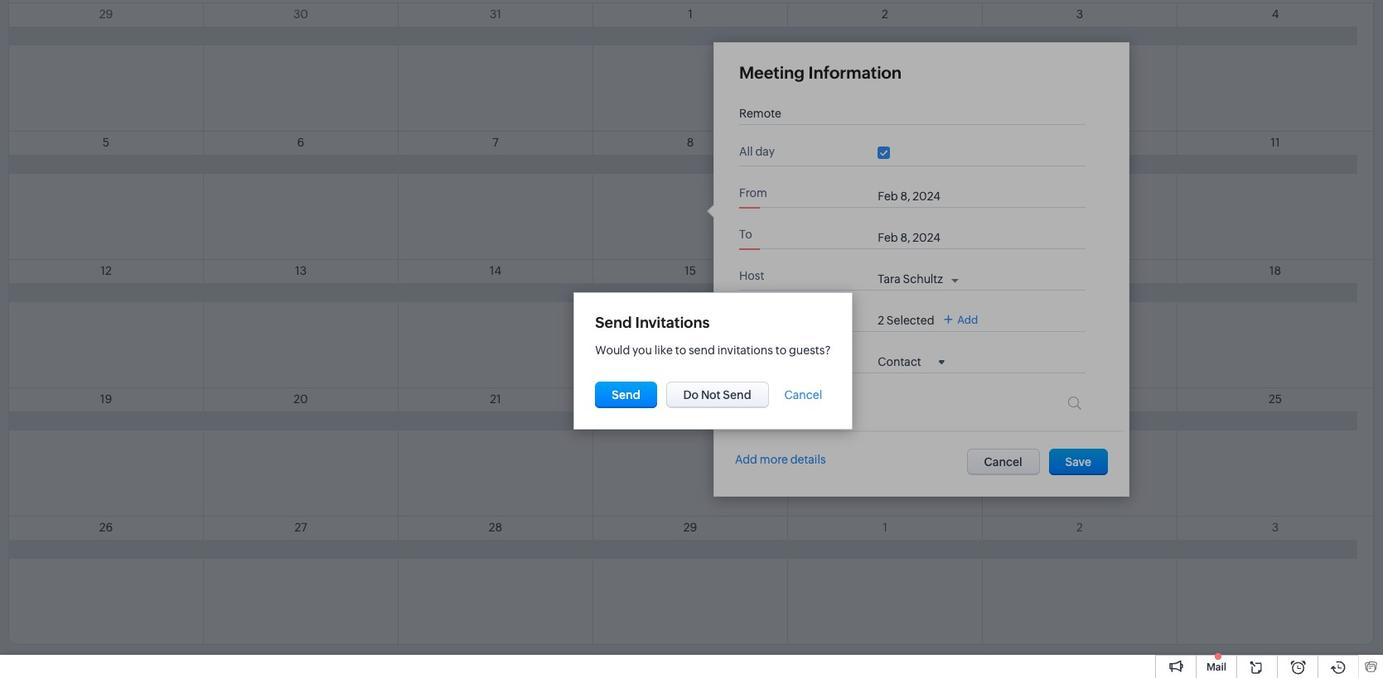 Task type: locate. For each thing, give the bounding box(es) containing it.
0 horizontal spatial to
[[675, 344, 686, 357]]

0 horizontal spatial to
[[739, 228, 752, 241]]

22
[[684, 393, 697, 406]]

2 mmm d, yyyy text field from the top
[[878, 231, 969, 245]]

mmm d, yyyy text field
[[878, 190, 969, 203], [878, 231, 969, 245]]

to left guests?
[[776, 344, 787, 357]]

4
[[1272, 7, 1279, 21]]

0 vertical spatial add
[[958, 314, 978, 326]]

1 vertical spatial 29
[[684, 521, 697, 535]]

0 horizontal spatial 1
[[688, 7, 693, 21]]

0 vertical spatial 29
[[99, 7, 113, 21]]

to
[[675, 344, 686, 357], [776, 344, 787, 357]]

5
[[103, 136, 110, 149]]

1 vertical spatial mmm d, yyyy text field
[[878, 231, 969, 245]]

guests?
[[789, 344, 831, 357]]

add
[[958, 314, 978, 326], [735, 453, 758, 467]]

2 vertical spatial 2
[[1077, 521, 1083, 535]]

to right like
[[675, 344, 686, 357]]

to up host
[[739, 228, 752, 241]]

1 vertical spatial add
[[735, 453, 758, 467]]

1
[[688, 7, 693, 21], [883, 521, 888, 535]]

13
[[295, 264, 307, 278]]

invitations
[[718, 344, 773, 357]]

1 vertical spatial 1
[[883, 521, 888, 535]]

1 vertical spatial 2
[[878, 314, 884, 327]]

27
[[295, 521, 307, 535]]

host
[[739, 269, 765, 283]]

7
[[493, 136, 499, 149]]

21
[[490, 393, 501, 406]]

1 horizontal spatial add
[[958, 314, 978, 326]]

6
[[297, 136, 305, 149]]

1 horizontal spatial 29
[[684, 521, 697, 535]]

1 horizontal spatial to
[[776, 344, 787, 357]]

9
[[882, 136, 889, 149]]

29
[[99, 7, 113, 21], [684, 521, 697, 535]]

3
[[1077, 7, 1084, 21], [1272, 521, 1279, 535]]

meeting
[[739, 63, 805, 82]]

None button
[[595, 382, 657, 408], [666, 382, 769, 408], [967, 449, 1040, 476], [1049, 449, 1108, 476], [595, 382, 657, 408], [666, 382, 769, 408], [967, 449, 1040, 476], [1049, 449, 1108, 476]]

0 vertical spatial 2
[[882, 7, 889, 21]]

add right selected
[[958, 314, 978, 326]]

28
[[489, 521, 502, 535]]

information
[[809, 63, 902, 82]]

1 horizontal spatial to
[[783, 352, 796, 366]]

1 horizontal spatial 1
[[883, 521, 888, 535]]

add left 'more'
[[735, 453, 758, 467]]

15
[[685, 264, 696, 278]]

1 horizontal spatial 3
[[1272, 521, 1279, 535]]

0 vertical spatial mmm d, yyyy text field
[[878, 190, 969, 203]]

0 horizontal spatial add
[[735, 453, 758, 467]]

from
[[739, 187, 767, 200]]

day
[[755, 145, 775, 158]]

meeting information
[[739, 63, 902, 82]]

2
[[882, 7, 889, 21], [878, 314, 884, 327], [1077, 521, 1083, 535]]

to
[[739, 228, 752, 241], [783, 352, 796, 366]]

details
[[790, 453, 826, 467]]

0 horizontal spatial 3
[[1077, 7, 1084, 21]]

related to
[[739, 352, 796, 366]]

26
[[99, 521, 113, 535]]

16
[[879, 264, 891, 278]]

24
[[1073, 393, 1087, 406]]

add more details
[[735, 453, 826, 467]]

0 horizontal spatial 29
[[99, 7, 113, 21]]

to right 'related' on the bottom right of the page
[[783, 352, 796, 366]]

you
[[633, 344, 652, 357]]

mmm d, yyyy text field down 9
[[878, 190, 969, 203]]

more
[[760, 453, 788, 467]]

mmm d, yyyy text field up schultz at top right
[[878, 231, 969, 245]]

mmm d, yyyy text field for to
[[878, 231, 969, 245]]

1 mmm d, yyyy text field from the top
[[878, 190, 969, 203]]



Task type: vqa. For each thing, say whether or not it's contained in the screenshot.
CHATS image
no



Task type: describe. For each thing, give the bounding box(es) containing it.
18
[[1270, 264, 1282, 278]]

0 vertical spatial 3
[[1077, 7, 1084, 21]]

1 vertical spatial to
[[783, 352, 796, 366]]

send invitations
[[595, 314, 710, 331]]

0 vertical spatial to
[[739, 228, 752, 241]]

invitations
[[635, 314, 710, 331]]

send
[[595, 314, 632, 331]]

8
[[687, 136, 694, 149]]

related
[[739, 352, 780, 366]]

all day
[[739, 145, 775, 158]]

add link
[[944, 314, 978, 326]]

tara
[[878, 273, 901, 286]]

0 vertical spatial 1
[[688, 7, 693, 21]]

would you like to send invitations to guests?
[[595, 344, 831, 357]]

selected
[[887, 314, 935, 327]]

mail
[[1207, 662, 1227, 674]]

tara schultz
[[878, 273, 943, 286]]

14
[[490, 264, 502, 278]]

mmm d, yyyy text field for from
[[878, 190, 969, 203]]

1 vertical spatial 3
[[1272, 521, 1279, 535]]

like
[[655, 344, 673, 357]]

2 selected
[[878, 314, 935, 327]]

send
[[689, 344, 715, 357]]

19
[[100, 393, 112, 406]]

cancel
[[785, 388, 822, 402]]

20
[[294, 393, 308, 406]]

2 to from the left
[[776, 344, 787, 357]]

schultz
[[903, 273, 943, 286]]

1 to from the left
[[675, 344, 686, 357]]

31
[[490, 7, 501, 21]]

30
[[293, 7, 308, 21]]

contact
[[739, 394, 783, 407]]

would
[[595, 344, 630, 357]]

cancel link
[[785, 388, 822, 402]]

11
[[1271, 136, 1280, 149]]

25
[[1269, 393, 1282, 406]]

add for add more details
[[735, 453, 758, 467]]

add more details link
[[735, 453, 826, 467]]

add for add link at top right
[[958, 314, 978, 326]]

12
[[100, 264, 112, 278]]

all
[[739, 145, 753, 158]]



